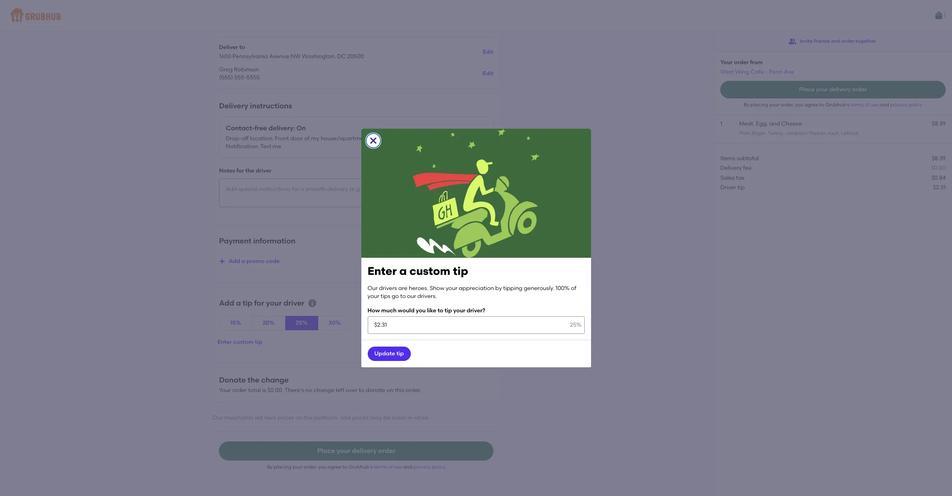 Task type: describe. For each thing, give the bounding box(es) containing it.
2 vertical spatial you
[[318, 465, 327, 470]]

$0.00.
[[267, 387, 283, 394]]

privacy policy link for the terms of use link to the bottom
[[413, 465, 445, 470]]

order.
[[406, 387, 421, 394]]

:
[[293, 125, 295, 132]]

place your delivery order for top the terms of use link
[[799, 86, 867, 93]]

place for top the terms of use link
[[799, 86, 815, 93]]

Notes for the driver text field
[[219, 179, 493, 207]]

code
[[266, 258, 280, 265]]

0 horizontal spatial privacy
[[413, 465, 430, 470]]

1 horizontal spatial privacy
[[890, 102, 907, 108]]

items
[[720, 155, 735, 162]]

total
[[248, 387, 261, 394]]

payment information
[[219, 236, 295, 246]]

of inside contact-free delivery : on drop-off location: front door of my house/apartment unit notification: text me
[[304, 135, 310, 142]]

ave
[[784, 68, 794, 75]]

change
[[465, 134, 487, 141]]

by placing your order, you agree to grubhub's terms of use and privacy policy for the terms of use link to the bottom
[[267, 465, 445, 470]]

our for our drivers are heroes. show your appreciation by tipping generously. 100% of your tips go to our drivers.
[[368, 285, 378, 292]]

meat,
[[739, 121, 755, 127]]

your order from west wing cafe - penn ave
[[720, 59, 794, 75]]

like
[[427, 308, 436, 314]]

from
[[750, 59, 763, 66]]

place your delivery order button for top the terms of use link
[[720, 81, 946, 98]]

1 horizontal spatial svg image
[[308, 299, 317, 308]]

0 vertical spatial driver
[[256, 168, 272, 174]]

lettuce
[[841, 130, 859, 136]]

delivery instructions
[[219, 101, 292, 111]]

plain
[[739, 130, 751, 136]]

15% button
[[219, 316, 252, 331]]

by
[[495, 285, 502, 292]]

order inside button
[[842, 38, 854, 44]]

set
[[255, 415, 263, 421]]

location:
[[250, 135, 274, 142]]

0 vertical spatial terms of use link
[[851, 102, 880, 108]]

avenue
[[269, 53, 289, 60]]

add for add a tip for your driver
[[219, 299, 234, 308]]

bagel
[[752, 130, 765, 136]]

notes
[[219, 168, 235, 174]]

driver tip
[[720, 184, 745, 191]]

$2.31
[[933, 184, 946, 191]]

change button
[[465, 130, 487, 145]]

dc
[[337, 53, 346, 60]]

$0.00
[[931, 165, 946, 172]]

edit for greg robinson (555) 555-5555
[[483, 70, 493, 77]]

1 vertical spatial 1
[[720, 121, 722, 127]]

cheese
[[781, 121, 802, 127]]

store.
[[415, 415, 430, 421]]

payment
[[219, 236, 251, 246]]

add a tip for your driver
[[219, 299, 304, 308]]

enter custom tip
[[217, 339, 262, 346]]

your inside donate the change your order total is $0.00. there's no change left over to donate on this order.
[[219, 387, 231, 394]]

tip up "appreciation"
[[453, 264, 468, 278]]

update
[[374, 351, 395, 357]]

order, for top the terms of use link
[[780, 102, 794, 108]]

0 horizontal spatial change
[[261, 376, 289, 385]]

5555
[[247, 74, 260, 81]]

20500
[[347, 53, 364, 60]]

would
[[398, 308, 414, 314]]

enter for enter custom tip
[[217, 339, 232, 346]]

2 vertical spatial the
[[304, 415, 313, 421]]

Amount text field
[[368, 317, 585, 334]]

instructions
[[250, 101, 292, 111]]

$8.39 plain bagel turkey jalapeno pepper jack lettuce
[[739, 121, 946, 136]]

order, for the terms of use link to the bottom
[[304, 465, 317, 470]]

free
[[255, 125, 267, 132]]

delivery for delivery fee
[[720, 165, 742, 172]]

enter custom tip button
[[214, 335, 265, 350]]

policy for top the terms of use link
[[908, 102, 922, 108]]

people icon image
[[789, 37, 797, 45]]

deliver
[[219, 44, 238, 51]]

donate
[[219, 376, 246, 385]]

on inside donate the change your order total is $0.00. there's no change left over to donate on this order.
[[387, 387, 394, 394]]

terms for the terms of use link to the bottom
[[374, 465, 387, 470]]

of inside our drivers are heroes. show your appreciation by tipping generously. 100% of your tips go to our drivers.
[[571, 285, 576, 292]]

1 vertical spatial for
[[254, 299, 264, 308]]

sales tax
[[720, 175, 745, 181]]

west
[[720, 68, 734, 75]]

the inside donate the change your order total is $0.00. there's no change left over to donate on this order.
[[248, 376, 259, 385]]

may
[[370, 415, 382, 421]]

placing for the terms of use link to the bottom
[[274, 465, 291, 470]]

tip right "update"
[[396, 351, 404, 357]]

1 vertical spatial you
[[416, 308, 426, 314]]

my
[[311, 135, 319, 142]]

to inside our drivers are heroes. show your appreciation by tipping generously. 100% of your tips go to our drivers.
[[400, 293, 406, 300]]

delivery for the terms of use link to the bottom
[[352, 447, 377, 455]]

1 horizontal spatial custom
[[409, 264, 450, 278]]

by placing your order, you agree to grubhub's terms of use and privacy policy for top the terms of use link
[[744, 102, 922, 108]]

notification:
[[226, 143, 259, 150]]

me
[[273, 143, 281, 150]]

a for custom
[[399, 264, 407, 278]]

no
[[305, 387, 312, 394]]

house/apartment
[[321, 135, 369, 142]]

1 button
[[934, 8, 946, 23]]

place your delivery order for the terms of use link to the bottom
[[317, 447, 395, 455]]

tax
[[736, 175, 745, 181]]

a for tip
[[236, 299, 241, 308]]

by for the terms of use link to the bottom
[[267, 465, 273, 470]]

front
[[275, 135, 289, 142]]

drivers
[[379, 285, 397, 292]]

1 vertical spatial on
[[295, 415, 302, 421]]

contact-free delivery : on drop-off location: front door of my house/apartment unit notification: text me
[[226, 125, 380, 150]]

platform,
[[314, 415, 339, 421]]

there's
[[285, 387, 304, 394]]

invite friends and order together
[[800, 38, 876, 44]]

merchants
[[224, 415, 253, 421]]

1 vertical spatial driver
[[283, 299, 304, 308]]

be
[[383, 415, 390, 421]]

together
[[855, 38, 876, 44]]

-
[[765, 68, 768, 75]]

driver
[[720, 184, 736, 191]]

placing for top the terms of use link
[[751, 102, 768, 108]]

our
[[407, 293, 416, 300]]

enter for enter a custom tip
[[368, 264, 397, 278]]

main navigation navigation
[[0, 0, 952, 31]]

egg,
[[756, 121, 768, 127]]

order inside your order from west wing cafe - penn ave
[[734, 59, 749, 66]]

add for add a promo code
[[229, 258, 240, 265]]

unit
[[370, 135, 380, 142]]



Task type: vqa. For each thing, say whether or not it's contained in the screenshot.
4
no



Task type: locate. For each thing, give the bounding box(es) containing it.
1600
[[219, 53, 231, 60]]

a up 15%
[[236, 299, 241, 308]]

1 vertical spatial grubhub's
[[348, 465, 373, 470]]

edit button for deliver to 1600 pennsylvania avenue nw washington , dc 20500
[[483, 45, 493, 59]]

tip up 15% button
[[243, 299, 252, 308]]

a for promo
[[241, 258, 245, 265]]

1 horizontal spatial change
[[314, 387, 334, 394]]

0 vertical spatial by
[[744, 102, 749, 108]]

prices left may
[[352, 415, 369, 421]]

left
[[336, 387, 344, 394]]

$8.39 inside $8.39 plain bagel turkey jalapeno pepper jack lettuce
[[932, 121, 946, 127]]

1 horizontal spatial 25%
[[570, 322, 582, 329]]

place your delivery order
[[799, 86, 867, 93], [317, 447, 395, 455]]

,
[[334, 53, 336, 60]]

our for our merchants set item prices on the platform, and prices may be lower in-store.
[[213, 415, 223, 421]]

0 horizontal spatial delivery
[[219, 101, 248, 111]]

on left this in the left of the page
[[387, 387, 394, 394]]

0 horizontal spatial place your delivery order
[[317, 447, 395, 455]]

0 vertical spatial grubhub's
[[825, 102, 849, 108]]

1 horizontal spatial prices
[[352, 415, 369, 421]]

privacy policy link for top the terms of use link
[[890, 102, 922, 108]]

item
[[264, 415, 276, 421]]

1 horizontal spatial by placing your order, you agree to grubhub's terms of use and privacy policy
[[744, 102, 922, 108]]

drop-
[[226, 135, 241, 142]]

prices
[[278, 415, 294, 421], [352, 415, 369, 421]]

0 vertical spatial place your delivery order
[[799, 86, 867, 93]]

items subtotal
[[720, 155, 759, 162]]

0 horizontal spatial 1
[[720, 121, 722, 127]]

for
[[237, 168, 244, 174], [254, 299, 264, 308]]

use
[[871, 102, 879, 108], [394, 465, 402, 470]]

1 horizontal spatial agree
[[805, 102, 818, 108]]

change right no
[[314, 387, 334, 394]]

place down 'platform,'
[[317, 447, 335, 455]]

1 horizontal spatial policy
[[908, 102, 922, 108]]

our
[[368, 285, 378, 292], [213, 415, 223, 421]]

delivery up contact-
[[219, 101, 248, 111]]

0 vertical spatial you
[[795, 102, 803, 108]]

edit button for greg robinson (555) 555-5555
[[483, 67, 493, 81]]

1 prices from the left
[[278, 415, 294, 421]]

1 vertical spatial place
[[317, 447, 335, 455]]

1 vertical spatial order,
[[304, 465, 317, 470]]

0 horizontal spatial policy
[[432, 465, 445, 470]]

add
[[229, 258, 240, 265], [219, 299, 234, 308]]

1 vertical spatial the
[[248, 376, 259, 385]]

and inside button
[[831, 38, 841, 44]]

1 vertical spatial by placing your order, you agree to grubhub's terms of use and privacy policy
[[267, 465, 445, 470]]

1 horizontal spatial place your delivery order button
[[720, 81, 946, 98]]

you
[[795, 102, 803, 108], [416, 308, 426, 314], [318, 465, 327, 470]]

0 vertical spatial place
[[799, 86, 815, 93]]

1 vertical spatial terms
[[374, 465, 387, 470]]

greg
[[219, 66, 233, 73]]

1 vertical spatial change
[[314, 387, 334, 394]]

0 vertical spatial privacy policy link
[[890, 102, 922, 108]]

delivery
[[829, 86, 851, 93], [269, 125, 293, 132], [352, 447, 377, 455]]

add up 15%
[[219, 299, 234, 308]]

1 vertical spatial privacy policy link
[[413, 465, 445, 470]]

0 horizontal spatial prices
[[278, 415, 294, 421]]

cafe
[[751, 68, 764, 75]]

text
[[260, 143, 271, 150]]

privacy
[[890, 102, 907, 108], [413, 465, 430, 470]]

svg image up the 25% button
[[308, 299, 317, 308]]

grubhub's
[[825, 102, 849, 108], [348, 465, 373, 470]]

0 horizontal spatial your
[[219, 387, 231, 394]]

1 horizontal spatial use
[[871, 102, 879, 108]]

1 horizontal spatial on
[[387, 387, 394, 394]]

for up 20%
[[254, 299, 264, 308]]

custom up show
[[409, 264, 450, 278]]

our left drivers
[[368, 285, 378, 292]]

0 horizontal spatial order,
[[304, 465, 317, 470]]

1 horizontal spatial your
[[720, 59, 733, 66]]

edit for deliver to 1600 pennsylvania avenue nw washington , dc 20500
[[483, 48, 493, 55]]

0 horizontal spatial svg image
[[219, 258, 225, 265]]

place your delivery order button for the terms of use link to the bottom
[[219, 442, 493, 461]]

jack
[[827, 130, 838, 136]]

delivery inside contact-free delivery : on drop-off location: front door of my house/apartment unit notification: text me
[[269, 125, 293, 132]]

1 vertical spatial by
[[267, 465, 273, 470]]

$8.39 for $8.39
[[932, 155, 946, 162]]

tip down "tax"
[[738, 184, 745, 191]]

notes for the driver
[[219, 168, 272, 174]]

0 vertical spatial the
[[245, 168, 254, 174]]

30%
[[329, 320, 341, 327]]

grubhub's for top the terms of use link
[[825, 102, 849, 108]]

on
[[297, 125, 306, 132]]

custom down 15% button
[[233, 339, 254, 346]]

place your delivery order button up $8.39 plain bagel turkey jalapeno pepper jack lettuce
[[720, 81, 946, 98]]

1 horizontal spatial our
[[368, 285, 378, 292]]

0 vertical spatial svg image
[[219, 258, 225, 265]]

1 horizontal spatial by
[[744, 102, 749, 108]]

order inside donate the change your order total is $0.00. there's no change left over to donate on this order.
[[232, 387, 247, 394]]

0 vertical spatial terms
[[851, 102, 864, 108]]

0 horizontal spatial enter
[[217, 339, 232, 346]]

prices right item
[[278, 415, 294, 421]]

555-
[[234, 74, 247, 81]]

2 $8.39 from the top
[[932, 155, 946, 162]]

1 vertical spatial add
[[219, 299, 234, 308]]

enter
[[368, 264, 397, 278], [217, 339, 232, 346]]

pennsylvania
[[232, 53, 268, 60]]

svg image inside add a promo code button
[[219, 258, 225, 265]]

2 edit from the top
[[483, 70, 493, 77]]

1 horizontal spatial driver
[[283, 299, 304, 308]]

$0.84
[[931, 175, 946, 181]]

the right the notes
[[245, 168, 254, 174]]

by for top the terms of use link
[[744, 102, 749, 108]]

0 vertical spatial $8.39
[[932, 121, 946, 127]]

1 vertical spatial edit button
[[483, 67, 493, 81]]

svg image
[[219, 258, 225, 265], [308, 299, 317, 308]]

lower
[[392, 415, 406, 421]]

(555)
[[219, 74, 233, 81]]

20%
[[263, 320, 275, 327]]

use for the terms of use link to the bottom
[[394, 465, 402, 470]]

information
[[253, 236, 295, 246]]

of
[[865, 102, 870, 108], [304, 135, 310, 142], [571, 285, 576, 292], [388, 465, 393, 470]]

1 horizontal spatial order,
[[780, 102, 794, 108]]

on left 'platform,'
[[295, 415, 302, 421]]

delivery for delivery instructions
[[219, 101, 248, 111]]

0 horizontal spatial a
[[236, 299, 241, 308]]

1 vertical spatial policy
[[432, 465, 445, 470]]

place for the terms of use link to the bottom
[[317, 447, 335, 455]]

1 vertical spatial terms of use link
[[374, 465, 403, 470]]

delivery for top the terms of use link
[[829, 86, 851, 93]]

2 edit button from the top
[[483, 67, 493, 81]]

your up west
[[720, 59, 733, 66]]

1 edit from the top
[[483, 48, 493, 55]]

delivery up sales tax
[[720, 165, 742, 172]]

1 vertical spatial our
[[213, 415, 223, 421]]

0 vertical spatial your
[[720, 59, 733, 66]]

svg image down payment
[[219, 258, 225, 265]]

order
[[842, 38, 854, 44], [734, 59, 749, 66], [852, 86, 867, 93], [232, 387, 247, 394], [378, 447, 395, 455]]

25% inside button
[[296, 320, 308, 327]]

pepper
[[809, 130, 826, 136]]

1 horizontal spatial place your delivery order
[[799, 86, 867, 93]]

0 vertical spatial enter
[[368, 264, 397, 278]]

2 horizontal spatial you
[[795, 102, 803, 108]]

1 horizontal spatial for
[[254, 299, 264, 308]]

1 horizontal spatial privacy policy link
[[890, 102, 922, 108]]

generously.
[[524, 285, 554, 292]]

for right the notes
[[237, 168, 244, 174]]

our inside our drivers are heroes. show your appreciation by tipping generously. 100% of your tips go to our drivers.
[[368, 285, 378, 292]]

and
[[831, 38, 841, 44], [880, 102, 889, 108], [769, 121, 780, 127], [340, 415, 351, 421], [403, 465, 412, 470]]

0 horizontal spatial privacy policy link
[[413, 465, 445, 470]]

is
[[262, 387, 266, 394]]

0 horizontal spatial by placing your order, you agree to grubhub's terms of use and privacy policy
[[267, 465, 445, 470]]

1 horizontal spatial a
[[241, 258, 245, 265]]

on
[[387, 387, 394, 394], [295, 415, 302, 421]]

1 horizontal spatial place
[[799, 86, 815, 93]]

driver down text
[[256, 168, 272, 174]]

terms for top the terms of use link
[[851, 102, 864, 108]]

1 vertical spatial svg image
[[308, 299, 317, 308]]

by placing your order, you agree to grubhub's terms of use and privacy policy
[[744, 102, 922, 108], [267, 465, 445, 470]]

1 vertical spatial use
[[394, 465, 402, 470]]

a up 'are'
[[399, 264, 407, 278]]

1 horizontal spatial 1
[[944, 12, 946, 19]]

our drivers are heroes. show your appreciation by tipping generously. 100% of your tips go to our drivers.
[[368, 285, 576, 300]]

custom inside button
[[233, 339, 254, 346]]

1 edit button from the top
[[483, 45, 493, 59]]

$8.39 for $8.39 plain bagel turkey jalapeno pepper jack lettuce
[[932, 121, 946, 127]]

enter inside the enter custom tip button
[[217, 339, 232, 346]]

1 horizontal spatial you
[[416, 308, 426, 314]]

0 horizontal spatial custom
[[233, 339, 254, 346]]

add inside button
[[229, 258, 240, 265]]

add a promo code button
[[219, 254, 280, 269]]

1 vertical spatial place your delivery order button
[[219, 442, 493, 461]]

1 vertical spatial $8.39
[[932, 155, 946, 162]]

add down payment
[[229, 258, 240, 265]]

how much would you like to tip your driver?
[[368, 308, 485, 314]]

1 horizontal spatial terms of use link
[[851, 102, 880, 108]]

enter down 15% button
[[217, 339, 232, 346]]

this
[[395, 387, 404, 394]]

30% button
[[318, 316, 351, 331]]

2 vertical spatial delivery
[[352, 447, 377, 455]]

1 vertical spatial your
[[219, 387, 231, 394]]

to inside "deliver to 1600 pennsylvania avenue nw washington , dc 20500"
[[239, 44, 245, 51]]

0 vertical spatial 1
[[944, 12, 946, 19]]

change
[[261, 376, 289, 385], [314, 387, 334, 394]]

invite friends and order together button
[[789, 34, 876, 49]]

policy
[[908, 102, 922, 108], [432, 465, 445, 470]]

1 vertical spatial agree
[[328, 465, 341, 470]]

a inside button
[[241, 258, 245, 265]]

driver?
[[467, 308, 485, 314]]

update tip button
[[368, 347, 411, 361]]

place up cheese
[[799, 86, 815, 93]]

the up total
[[248, 376, 259, 385]]

tip
[[738, 184, 745, 191], [453, 264, 468, 278], [243, 299, 252, 308], [445, 308, 452, 314], [255, 339, 262, 346], [396, 351, 404, 357]]

drivers.
[[417, 293, 437, 300]]

place your delivery order button down may
[[219, 442, 493, 461]]

svg image
[[368, 136, 378, 146]]

turkey
[[768, 130, 783, 136]]

update tip
[[374, 351, 404, 357]]

2 prices from the left
[[352, 415, 369, 421]]

agree
[[805, 102, 818, 108], [328, 465, 341, 470]]

0 horizontal spatial by
[[267, 465, 273, 470]]

0 vertical spatial for
[[237, 168, 244, 174]]

edit
[[483, 48, 493, 55], [483, 70, 493, 77]]

0 vertical spatial add
[[229, 258, 240, 265]]

privacy policy link
[[890, 102, 922, 108], [413, 465, 445, 470]]

change up $0.00.
[[261, 376, 289, 385]]

0 vertical spatial delivery
[[829, 86, 851, 93]]

enter a custom tip
[[368, 264, 468, 278]]

1 inside "button"
[[944, 12, 946, 19]]

1 vertical spatial delivery
[[720, 165, 742, 172]]

penn
[[769, 68, 783, 75]]

washington
[[302, 53, 334, 60]]

your
[[816, 86, 828, 93], [769, 102, 779, 108], [446, 285, 457, 292], [368, 293, 379, 300], [266, 299, 282, 308], [453, 308, 465, 314], [337, 447, 350, 455], [292, 465, 302, 470]]

agree for top the terms of use link
[[805, 102, 818, 108]]

nw
[[291, 53, 301, 60]]

1 vertical spatial custom
[[233, 339, 254, 346]]

0 horizontal spatial 25%
[[296, 320, 308, 327]]

invite
[[800, 38, 813, 44]]

heroes.
[[409, 285, 428, 292]]

robinson
[[234, 66, 259, 73]]

use for top the terms of use link
[[871, 102, 879, 108]]

delivery down may
[[352, 447, 377, 455]]

1 $8.39 from the top
[[932, 121, 946, 127]]

2 horizontal spatial delivery
[[829, 86, 851, 93]]

your
[[720, 59, 733, 66], [219, 387, 231, 394]]

1 vertical spatial enter
[[217, 339, 232, 346]]

enter up drivers
[[368, 264, 397, 278]]

a left promo
[[241, 258, 245, 265]]

add a promo code
[[229, 258, 280, 265]]

2 horizontal spatial a
[[399, 264, 407, 278]]

placing
[[751, 102, 768, 108], [274, 465, 291, 470]]

driver up the 25% button
[[283, 299, 304, 308]]

1 horizontal spatial grubhub's
[[825, 102, 849, 108]]

meat, egg, and cheese
[[739, 121, 802, 127]]

to inside donate the change your order total is $0.00. there's no change left over to donate on this order.
[[359, 387, 364, 394]]

contact-
[[226, 125, 255, 132]]

1 horizontal spatial placing
[[751, 102, 768, 108]]

tip down "20%" button
[[255, 339, 262, 346]]

much
[[381, 308, 397, 314]]

sales
[[720, 175, 735, 181]]

tip right like on the left bottom of the page
[[445, 308, 452, 314]]

0 vertical spatial edit button
[[483, 45, 493, 59]]

0 horizontal spatial use
[[394, 465, 402, 470]]

0 horizontal spatial for
[[237, 168, 244, 174]]

agree for the terms of use link to the bottom
[[328, 465, 341, 470]]

your down donate
[[219, 387, 231, 394]]

deliver to 1600 pennsylvania avenue nw washington , dc 20500
[[219, 44, 364, 60]]

0 vertical spatial place your delivery order button
[[720, 81, 946, 98]]

your inside your order from west wing cafe - penn ave
[[720, 59, 733, 66]]

policy for the terms of use link to the bottom
[[432, 465, 445, 470]]

door
[[290, 135, 303, 142]]

1 horizontal spatial delivery
[[352, 447, 377, 455]]

order,
[[780, 102, 794, 108], [304, 465, 317, 470]]

our left merchants
[[213, 415, 223, 421]]

the left 'platform,'
[[304, 415, 313, 421]]

west wing cafe - penn ave link
[[720, 68, 794, 75]]

place your delivery order button
[[720, 81, 946, 98], [219, 442, 493, 461]]

1 vertical spatial placing
[[274, 465, 291, 470]]

delivery up $8.39 plain bagel turkey jalapeno pepper jack lettuce
[[829, 86, 851, 93]]

grubhub's for the terms of use link to the bottom
[[348, 465, 373, 470]]

0 horizontal spatial place your delivery order button
[[219, 442, 493, 461]]

friends
[[814, 38, 830, 44]]

delivery up front
[[269, 125, 293, 132]]

jalapeno
[[785, 130, 808, 136]]

1 vertical spatial place your delivery order
[[317, 447, 395, 455]]

0 horizontal spatial on
[[295, 415, 302, 421]]



